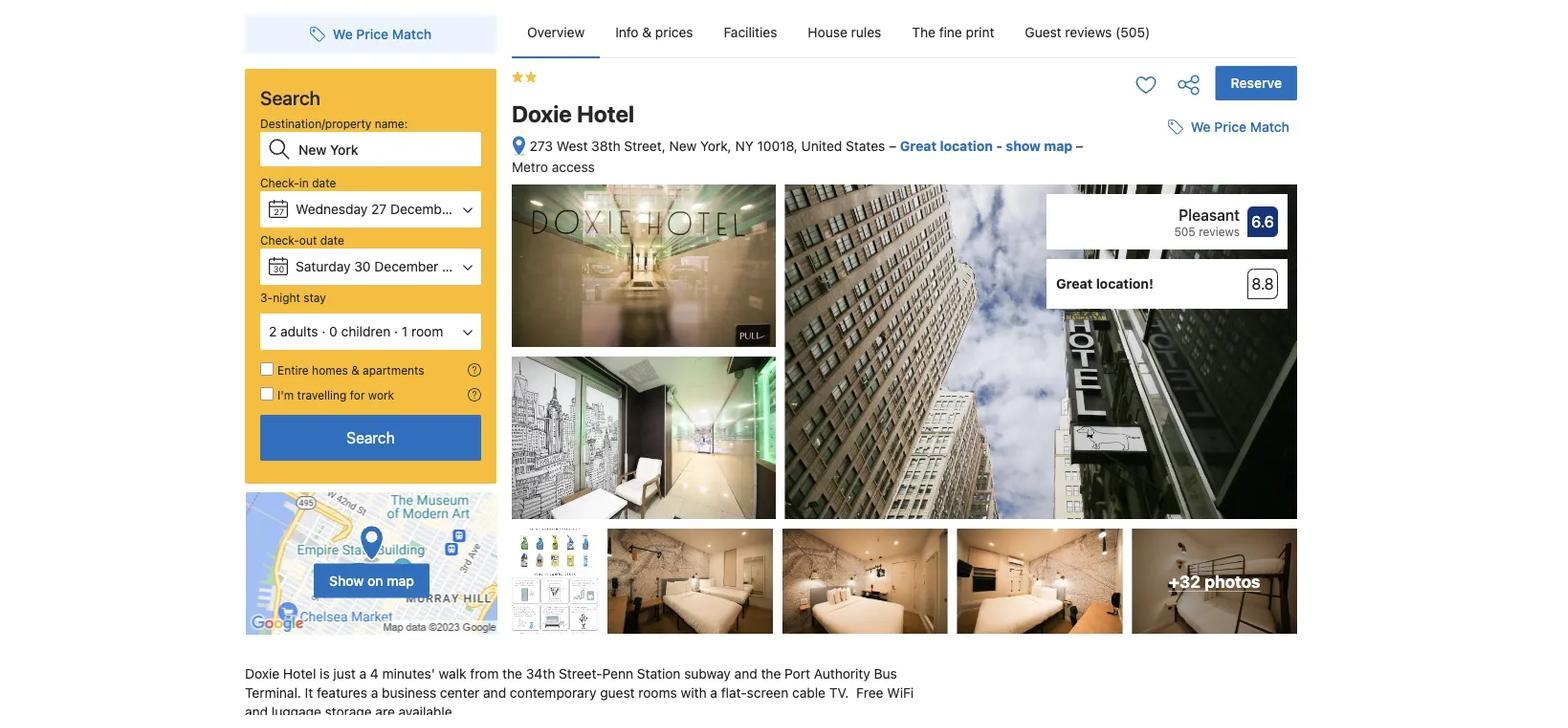 Task type: locate. For each thing, give the bounding box(es) containing it.
1 horizontal spatial we price match
[[1191, 119, 1290, 135]]

0 vertical spatial price
[[356, 26, 389, 42]]

rated pleasant element
[[1057, 204, 1240, 227]]

3-
[[260, 291, 273, 304]]

wifi
[[888, 686, 914, 702]]

0 vertical spatial hotel
[[577, 100, 635, 127]]

27 down "check-in date"
[[274, 207, 284, 217]]

1 horizontal spatial –
[[1076, 138, 1084, 154]]

Where are you going? field
[[291, 132, 481, 167]]

doxie hotel is just a 4 minutes' walk from the 34th street-penn station subway and the port authority bus terminal. it features a business center and contemporary guest rooms with a flat-screen cable tv.  free wifi and luggage storage are availabl
[[245, 667, 918, 716]]

december up saturday 30 december 2023
[[390, 201, 455, 217]]

check- for in
[[260, 176, 299, 190]]

we inside search section
[[333, 26, 353, 42]]

hotel up 38th
[[577, 100, 635, 127]]

street,
[[624, 138, 666, 154]]

we price match up name:
[[333, 26, 432, 42]]

entire
[[278, 364, 309, 377]]

– right states
[[889, 138, 897, 154]]

1 check- from the top
[[260, 176, 299, 190]]

0 horizontal spatial &
[[351, 364, 360, 377]]

if you select this option, we'll show you popular business travel features like breakfast, wifi and free parking. image
[[468, 389, 481, 402], [468, 389, 481, 402]]

guest reviews (505)
[[1025, 24, 1151, 40]]

the up screen
[[761, 667, 781, 683]]

1 horizontal spatial map
[[1045, 138, 1073, 154]]

+32
[[1169, 572, 1201, 592]]

the
[[503, 667, 523, 683], [761, 667, 781, 683]]

facilities link
[[709, 8, 793, 57]]

0 vertical spatial map
[[1045, 138, 1073, 154]]

december down wednesday 27 december 2023
[[375, 259, 439, 275]]

price inside search section
[[356, 26, 389, 42]]

1 horizontal spatial ·
[[394, 324, 398, 340]]

1 horizontal spatial search
[[347, 429, 395, 447]]

we'll show you stays where you can have the entire place to yourself image
[[468, 364, 481, 377]]

&
[[643, 24, 652, 40], [351, 364, 360, 377]]

authority
[[814, 667, 871, 683]]

info & prices
[[616, 24, 693, 40]]

0 horizontal spatial we price match button
[[302, 17, 439, 52]]

match for rightmost we price match dropdown button
[[1251, 119, 1290, 135]]

check- up wednesday
[[260, 176, 299, 190]]

date for check-in date
[[312, 176, 336, 190]]

0 horizontal spatial 30
[[273, 264, 285, 274]]

2 adults · 0 children · 1 room button
[[260, 314, 481, 350]]

0 vertical spatial match
[[392, 26, 432, 42]]

0 vertical spatial 2023
[[458, 201, 491, 217]]

travelling
[[297, 389, 347, 402]]

1 vertical spatial we price match
[[1191, 119, 1290, 135]]

0 horizontal spatial price
[[356, 26, 389, 42]]

1 vertical spatial we price match button
[[1161, 110, 1298, 145]]

2 horizontal spatial and
[[735, 667, 758, 683]]

30 right 'saturday'
[[354, 259, 371, 275]]

metro
[[512, 159, 548, 175]]

search down work
[[347, 429, 395, 447]]

3-night stay
[[260, 291, 326, 304]]

we price match down reserve button
[[1191, 119, 1290, 135]]

date for check-out date
[[320, 234, 344, 247]]

show on map button
[[245, 492, 499, 637], [314, 564, 430, 599]]

i'm
[[278, 389, 294, 402]]

0 horizontal spatial the
[[503, 667, 523, 683]]

& right info
[[643, 24, 652, 40]]

it
[[305, 686, 313, 702]]

check- up 'saturday'
[[260, 234, 299, 247]]

–
[[889, 138, 897, 154], [1076, 138, 1084, 154]]

273
[[530, 138, 553, 154]]

1 horizontal spatial &
[[643, 24, 652, 40]]

doxie inside 'doxie hotel is just a 4 minutes' walk from the 34th street-penn station subway and the port authority bus terminal. it features a business center and contemporary guest rooms with a flat-screen cable tv.  free wifi and luggage storage are availabl'
[[245, 667, 280, 683]]

1 vertical spatial and
[[483, 686, 506, 702]]

price for rightmost we price match dropdown button
[[1215, 119, 1247, 135]]

1 vertical spatial doxie
[[245, 667, 280, 683]]

0 horizontal spatial great
[[900, 138, 937, 154]]

location
[[940, 138, 993, 154]]

reviews down pleasant
[[1199, 225, 1240, 238]]

1 vertical spatial we
[[1191, 119, 1211, 135]]

1 horizontal spatial great
[[1057, 276, 1093, 292]]

a left 4
[[359, 667, 367, 683]]

1 horizontal spatial price
[[1215, 119, 1247, 135]]

& inside search section
[[351, 364, 360, 377]]

map right on
[[387, 573, 414, 589]]

· left 0
[[322, 324, 326, 340]]

match up name:
[[392, 26, 432, 42]]

the right 'from'
[[503, 667, 523, 683]]

0 vertical spatial we
[[333, 26, 353, 42]]

1 horizontal spatial we price match button
[[1161, 110, 1298, 145]]

1 · from the left
[[322, 324, 326, 340]]

1 horizontal spatial doxie
[[512, 100, 572, 127]]

map right show
[[1045, 138, 1073, 154]]

search
[[260, 86, 321, 109], [347, 429, 395, 447]]

0 horizontal spatial we
[[333, 26, 353, 42]]

0 vertical spatial reviews
[[1066, 24, 1113, 40]]

27 right wednesday
[[371, 201, 387, 217]]

and up flat-
[[735, 667, 758, 683]]

2023 for wednesday 27 december 2023
[[458, 201, 491, 217]]

match inside search section
[[392, 26, 432, 42]]

1 vertical spatial search
[[347, 429, 395, 447]]

1 vertical spatial match
[[1251, 119, 1290, 135]]

minutes'
[[382, 667, 435, 683]]

0 vertical spatial check-
[[260, 176, 299, 190]]

2 adults · 0 children · 1 room
[[269, 324, 443, 340]]

2
[[269, 324, 277, 340]]

reviews inside pleasant 505 reviews
[[1199, 225, 1240, 238]]

hotel inside 'doxie hotel is just a 4 minutes' walk from the 34th street-penn station subway and the port authority bus terminal. it features a business center and contemporary guest rooms with a flat-screen cable tv.  free wifi and luggage storage are availabl'
[[283, 667, 316, 683]]

match down reserve button
[[1251, 119, 1290, 135]]

search up destination/property
[[260, 86, 321, 109]]

reviews inside 'guest reviews (505)' link
[[1066, 24, 1113, 40]]

is
[[320, 667, 330, 683]]

reviews left (505)
[[1066, 24, 1113, 40]]

date right out
[[320, 234, 344, 247]]

0 horizontal spatial doxie
[[245, 667, 280, 683]]

1 horizontal spatial reviews
[[1199, 225, 1240, 238]]

0 vertical spatial search
[[260, 86, 321, 109]]

a down 4
[[371, 686, 378, 702]]

0
[[329, 324, 338, 340]]

0 vertical spatial we price match button
[[302, 17, 439, 52]]

we
[[333, 26, 353, 42], [1191, 119, 1211, 135]]

and down 'from'
[[483, 686, 506, 702]]

– right show
[[1076, 138, 1084, 154]]

check-
[[260, 176, 299, 190], [260, 234, 299, 247]]

reviews
[[1066, 24, 1113, 40], [1199, 225, 1240, 238]]

we price match button inside search section
[[302, 17, 439, 52]]

1 horizontal spatial a
[[371, 686, 378, 702]]

cable
[[793, 686, 826, 702]]

we price match button up name:
[[302, 17, 439, 52]]

1 vertical spatial great
[[1057, 276, 1093, 292]]

we up pleasant
[[1191, 119, 1211, 135]]

price up name:
[[356, 26, 389, 42]]

price down reserve button
[[1215, 119, 1247, 135]]

entire homes & apartments
[[278, 364, 425, 377]]

west
[[557, 138, 588, 154]]

2023
[[458, 201, 491, 217], [442, 259, 475, 275]]

1 vertical spatial map
[[387, 573, 414, 589]]

we up destination/property name: at the top
[[333, 26, 353, 42]]

map inside search section
[[387, 573, 414, 589]]

2 vertical spatial and
[[245, 705, 268, 716]]

1 vertical spatial &
[[351, 364, 360, 377]]

1 vertical spatial hotel
[[283, 667, 316, 683]]

· left 1
[[394, 324, 398, 340]]

in
[[299, 176, 309, 190]]

1 horizontal spatial and
[[483, 686, 506, 702]]

0 vertical spatial date
[[312, 176, 336, 190]]

great left the location
[[900, 138, 937, 154]]

saturday
[[296, 259, 351, 275]]

great left location!
[[1057, 276, 1093, 292]]

doxie for doxie hotel
[[512, 100, 572, 127]]

destination/property name:
[[260, 117, 408, 130]]

doxie up 273
[[512, 100, 572, 127]]

date right the in
[[312, 176, 336, 190]]

doxie for doxie hotel is just a 4 minutes' walk from the 34th street-penn station subway and the port authority bus terminal. it features a business center and contemporary guest rooms with a flat-screen cable tv.  free wifi and luggage storage are availabl
[[245, 667, 280, 683]]

0 vertical spatial doxie
[[512, 100, 572, 127]]

& up the for
[[351, 364, 360, 377]]

business
[[382, 686, 437, 702]]

show on map
[[329, 573, 414, 589]]

info & prices link
[[600, 8, 709, 57]]

hotel up it
[[283, 667, 316, 683]]

0 horizontal spatial reviews
[[1066, 24, 1113, 40]]

date
[[312, 176, 336, 190], [320, 234, 344, 247]]

center
[[440, 686, 480, 702]]

saturday 30 december 2023
[[296, 259, 475, 275]]

0 vertical spatial &
[[643, 24, 652, 40]]

1 vertical spatial december
[[375, 259, 439, 275]]

1 vertical spatial date
[[320, 234, 344, 247]]

0 horizontal spatial ·
[[322, 324, 326, 340]]

a
[[359, 667, 367, 683], [371, 686, 378, 702], [711, 686, 718, 702]]

27
[[371, 201, 387, 217], [274, 207, 284, 217]]

show
[[1006, 138, 1041, 154]]

great location!
[[1057, 276, 1154, 292]]

we price match for rightmost we price match dropdown button
[[1191, 119, 1290, 135]]

december for 27
[[390, 201, 455, 217]]

we price match
[[333, 26, 432, 42], [1191, 119, 1290, 135]]

0 horizontal spatial and
[[245, 705, 268, 716]]

1 horizontal spatial hotel
[[577, 100, 635, 127]]

2023 for saturday 30 december 2023
[[442, 259, 475, 275]]

+32 photos link
[[1133, 529, 1298, 635]]

0 horizontal spatial match
[[392, 26, 432, 42]]

0 horizontal spatial we price match
[[333, 26, 432, 42]]

guest
[[1025, 24, 1062, 40]]

december
[[390, 201, 455, 217], [375, 259, 439, 275]]

on
[[368, 573, 383, 589]]

search section
[[237, 0, 504, 637]]

0 vertical spatial december
[[390, 201, 455, 217]]

1 vertical spatial 2023
[[442, 259, 475, 275]]

2 check- from the top
[[260, 234, 299, 247]]

a down subway
[[711, 686, 718, 702]]

we price match button down reserve button
[[1161, 110, 1298, 145]]

and down the terminal.
[[245, 705, 268, 716]]

0 horizontal spatial map
[[387, 573, 414, 589]]

1 horizontal spatial the
[[761, 667, 781, 683]]

house rules link
[[793, 8, 897, 57]]

0 vertical spatial we price match
[[333, 26, 432, 42]]

505
[[1175, 225, 1196, 238]]

273 west 38th street, new york, ny 10018, united states – great location - show map – metro access
[[512, 138, 1084, 175]]

0 vertical spatial great
[[900, 138, 937, 154]]

storage
[[325, 705, 372, 716]]

0 horizontal spatial hotel
[[283, 667, 316, 683]]

4
[[370, 667, 379, 683]]

30 up night
[[273, 264, 285, 274]]

we price match inside search section
[[333, 26, 432, 42]]

1 vertical spatial check-
[[260, 234, 299, 247]]

0 horizontal spatial search
[[260, 86, 321, 109]]

doxie up the terminal.
[[245, 667, 280, 683]]

subway
[[685, 667, 731, 683]]

great location - show map button
[[900, 138, 1076, 154]]

1 vertical spatial reviews
[[1199, 225, 1240, 238]]

1 horizontal spatial match
[[1251, 119, 1290, 135]]

1 vertical spatial price
[[1215, 119, 1247, 135]]

doxie
[[512, 100, 572, 127], [245, 667, 280, 683]]

hotel
[[577, 100, 635, 127], [283, 667, 316, 683]]

0 horizontal spatial –
[[889, 138, 897, 154]]

and
[[735, 667, 758, 683], [483, 686, 506, 702], [245, 705, 268, 716]]



Task type: describe. For each thing, give the bounding box(es) containing it.
info
[[616, 24, 639, 40]]

6.6
[[1252, 213, 1275, 231]]

0 horizontal spatial 27
[[274, 207, 284, 217]]

0 horizontal spatial a
[[359, 667, 367, 683]]

1 the from the left
[[503, 667, 523, 683]]

scored 8.8 element
[[1248, 269, 1279, 300]]

0 vertical spatial and
[[735, 667, 758, 683]]

out
[[299, 234, 317, 247]]

adults
[[281, 324, 318, 340]]

location!
[[1097, 276, 1154, 292]]

2 – from the left
[[1076, 138, 1084, 154]]

the
[[912, 24, 936, 40]]

overview
[[527, 24, 585, 40]]

map inside 273 west 38th street, new york, ny 10018, united states – great location - show map – metro access
[[1045, 138, 1073, 154]]

2 horizontal spatial a
[[711, 686, 718, 702]]

we price match for we price match dropdown button within search section
[[333, 26, 432, 42]]

scored 6.6 element
[[1248, 207, 1279, 237]]

york,
[[701, 138, 732, 154]]

hotel for doxie hotel is just a 4 minutes' walk from the 34th street-penn station subway and the port authority bus terminal. it features a business center and contemporary guest rooms with a flat-screen cable tv.  free wifi and luggage storage are availabl
[[283, 667, 316, 683]]

wednesday 27 december 2023
[[296, 201, 491, 217]]

street-
[[559, 667, 603, 683]]

doxie hotel
[[512, 100, 635, 127]]

ny
[[736, 138, 754, 154]]

+32 photos
[[1169, 572, 1261, 592]]

december for 30
[[375, 259, 439, 275]]

2 the from the left
[[761, 667, 781, 683]]

click to open map view image
[[512, 136, 526, 158]]

night
[[273, 291, 300, 304]]

states
[[846, 138, 886, 154]]

tv.
[[830, 686, 849, 702]]

facilities
[[724, 24, 778, 40]]

for
[[350, 389, 365, 402]]

search button
[[260, 415, 481, 461]]

homes
[[312, 364, 348, 377]]

new
[[670, 138, 697, 154]]

i'm travelling for work
[[278, 389, 394, 402]]

1 horizontal spatial 30
[[354, 259, 371, 275]]

flat-
[[721, 686, 747, 702]]

from
[[470, 667, 499, 683]]

pleasant
[[1179, 206, 1240, 225]]

1
[[402, 324, 408, 340]]

-
[[997, 138, 1003, 154]]

contemporary
[[510, 686, 597, 702]]

free
[[857, 686, 884, 702]]

house
[[808, 24, 848, 40]]

luggage
[[272, 705, 321, 716]]

match for we price match dropdown button within search section
[[392, 26, 432, 42]]

penn
[[603, 667, 634, 683]]

features
[[317, 686, 367, 702]]

8.8
[[1252, 275, 1274, 293]]

prices
[[656, 24, 693, 40]]

guest
[[600, 686, 635, 702]]

check-in date
[[260, 176, 336, 190]]

just
[[333, 667, 356, 683]]

check- for out
[[260, 234, 299, 247]]

reserve button
[[1216, 66, 1298, 100]]

rooms
[[639, 686, 677, 702]]

screen
[[747, 686, 789, 702]]

destination/property
[[260, 117, 372, 130]]

34th
[[526, 667, 555, 683]]

we'll show you stays where you can have the entire place to yourself image
[[468, 364, 481, 377]]

print
[[966, 24, 995, 40]]

terminal.
[[245, 686, 301, 702]]

1 – from the left
[[889, 138, 897, 154]]

1 horizontal spatial 27
[[371, 201, 387, 217]]

38th
[[592, 138, 621, 154]]

wednesday
[[296, 201, 368, 217]]

bus
[[874, 667, 898, 683]]

walk
[[439, 667, 467, 683]]

reserve
[[1232, 75, 1283, 91]]

apartments
[[363, 364, 425, 377]]

search inside button
[[347, 429, 395, 447]]

work
[[368, 389, 394, 402]]

the fine print
[[912, 24, 995, 40]]

fine
[[940, 24, 963, 40]]

with
[[681, 686, 707, 702]]

room
[[412, 324, 443, 340]]

the fine print link
[[897, 8, 1010, 57]]

show
[[329, 573, 364, 589]]

(505)
[[1116, 24, 1151, 40]]

guest reviews (505) link
[[1010, 8, 1166, 57]]

check-out date
[[260, 234, 344, 247]]

station
[[637, 667, 681, 683]]

united
[[802, 138, 843, 154]]

10018,
[[758, 138, 798, 154]]

house rules
[[808, 24, 882, 40]]

great inside 273 west 38th street, new york, ny 10018, united states – great location - show map – metro access
[[900, 138, 937, 154]]

photos
[[1205, 572, 1261, 592]]

hotel for doxie hotel
[[577, 100, 635, 127]]

name:
[[375, 117, 408, 130]]

1 horizontal spatial we
[[1191, 119, 1211, 135]]

2 · from the left
[[394, 324, 398, 340]]

pleasant 505 reviews
[[1175, 206, 1240, 238]]

price for we price match dropdown button within search section
[[356, 26, 389, 42]]



Task type: vqa. For each thing, say whether or not it's contained in the screenshot.
topmost "DOXIE"
yes



